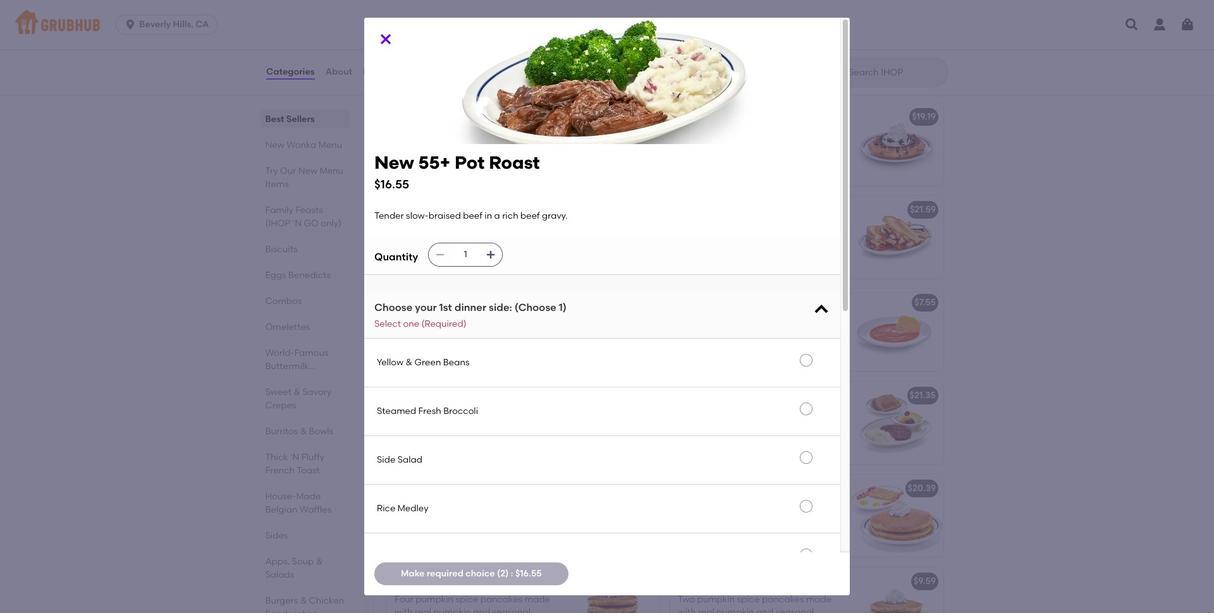 Task type: vqa. For each thing, say whether or not it's contained in the screenshot.
'$8.75'
yes



Task type: locate. For each thing, give the bounding box(es) containing it.
waffles down roast
[[523, 204, 556, 215]]

four-
[[750, 328, 771, 339]]

waffle up choice
[[700, 19, 728, 29]]

thick 'n fluffy french toast
[[266, 452, 325, 476]]

0 horizontal spatial combo
[[730, 19, 763, 29]]

0 vertical spatial your
[[784, 62, 802, 73]]

gravy. inside tender slow-braised beef in a rich beef gravy.
[[416, 421, 442, 432]]

$20.39
[[908, 483, 936, 494]]

main navigation navigation
[[0, 0, 1214, 49]]

whipped down more
[[678, 181, 715, 192]]

made down (short
[[806, 594, 832, 605]]

fruit
[[773, 434, 790, 445]]

2 spice from the left
[[737, 594, 760, 605]]

2 horizontal spatial combo
[[879, 390, 912, 401]]

new left 55+ on the left of page
[[374, 152, 414, 173]]

0 vertical spatial choice
[[415, 341, 444, 352]]

crumble
[[678, 62, 715, 73], [761, 112, 799, 122]]

buttermilk up flaky
[[416, 19, 461, 29]]

way,
[[805, 62, 824, 73]]

with inside golden-brown belgian waffle topped with creamy cheesecake mousse, fresh strawberries & whipped topping.
[[428, 142, 446, 153]]

nashville
[[416, 204, 456, 215], [395, 261, 433, 272], [416, 297, 456, 308], [435, 328, 473, 339]]

fresh down scrambled
[[750, 434, 771, 445]]

new inside "new 55+ pot roast $16.55"
[[374, 152, 414, 173]]

rice medley
[[377, 503, 428, 514]]

1 horizontal spatial topping.
[[717, 181, 753, 192]]

1 spice from the left
[[456, 594, 478, 605]]

0 vertical spatial topping.
[[434, 168, 470, 179]]

oreo® up more
[[698, 142, 729, 153]]

sausage left patties
[[471, 483, 509, 494]]

impossible™ inside 2  impossible™ plant-based sausages, scrambled cage-free egg whites, seasonal fresh fruit & choice of 2 protein pancakes or multigrain toast.
[[685, 408, 736, 419]]

oreo®
[[698, 142, 729, 153], [703, 168, 733, 179]]

golden- inside the golden-brown belgian waffle topped with 4 buttermilk crispy chicken strips tossed in spicy nashville hot sauce & served with a side of ranch dressing.
[[395, 222, 430, 233]]

crepes
[[266, 400, 297, 411]]

waffle inside golden-brown belgian waffle filled with oreo® cookie pieces & topped with creamy cheesecake mousse, more oreo® cookie pieces & whipped topping.
[[777, 129, 803, 140]]

brown for 4
[[430, 222, 457, 233]]

pork
[[744, 75, 763, 86]]

decadent
[[706, 328, 748, 339]]

1 vertical spatial tossed
[[395, 328, 423, 339]]

thick
[[266, 452, 289, 463]]

sausage
[[810, 390, 848, 401], [471, 483, 509, 494]]

real inside two pumpkin spice pancakes made with real pumpkin and seasona
[[698, 607, 714, 613]]

tender up salad
[[395, 408, 424, 419]]

new impossible™ sausage patties from plants (2) image
[[565, 475, 660, 557]]

2 mousse, from the left
[[787, 155, 822, 166]]

0 horizontal spatial buttermilk
[[266, 361, 309, 372]]

1 horizontal spatial fresh
[[750, 434, 771, 445]]

real inside warm & flaky buttermilk biscuit served with whipped real butter.
[[485, 49, 501, 60]]

creamy up strawberries in the left top of the page
[[448, 142, 481, 153]]

new for combo
[[678, 19, 698, 29]]

0 horizontal spatial pancakes
[[266, 374, 307, 385]]

1 horizontal spatial rich
[[522, 408, 539, 419]]

pancakes for pumpkin spice pancakes - (short stack)
[[762, 594, 804, 605]]

rich
[[502, 211, 518, 221], [522, 408, 539, 419]]

topping. inside golden-brown belgian waffle filled with oreo® cookie pieces & topped with creamy cheesecake mousse, more oreo® cookie pieces & whipped topping.
[[717, 181, 753, 192]]

belgian,
[[721, 36, 756, 47]]

tender
[[374, 211, 404, 221], [395, 408, 424, 419]]

pancakes down seasonal
[[728, 447, 771, 458]]

yellow & green beans button
[[364, 339, 840, 387]]

0 vertical spatial served
[[395, 49, 423, 60]]

1 horizontal spatial chicken
[[487, 315, 520, 326]]

0 vertical spatial $16.55
[[374, 177, 409, 191]]

1 vertical spatial menu
[[320, 166, 344, 176]]

1 vertical spatial or
[[733, 75, 742, 86]]

two
[[678, 594, 695, 605]]

creamy tomato basil soup topped with a decadent four-cheese crisp.
[[678, 315, 827, 339]]

strips
[[708, 75, 731, 86], [430, 248, 453, 259], [522, 315, 545, 326]]

1 horizontal spatial crispy
[[502, 235, 527, 246]]

fries
[[562, 297, 582, 308]]

based
[[781, 390, 808, 401]]

of up toast.
[[678, 447, 686, 458]]

chicken right hot
[[476, 204, 512, 215]]

new nashville hot chicken & waffles
[[395, 204, 556, 215]]

1 vertical spatial waffles
[[300, 505, 332, 515]]

sausage up egg
[[810, 390, 848, 401]]

1 vertical spatial cheesecake
[[467, 112, 521, 122]]

a
[[494, 211, 500, 221], [539, 261, 545, 272], [698, 328, 704, 339], [515, 408, 520, 419]]

in inside five buttermilk crispy chicken strips tossed in nashville hot sauce. served with choice of dipping sauce.
[[425, 328, 433, 339]]

slow- right steamed
[[426, 408, 449, 419]]

whipped inside warm & flaky buttermilk biscuit served with whipped real butter.
[[445, 49, 483, 60]]

new 55+ pot roast $16.55
[[374, 152, 540, 191]]

a down creamy
[[698, 328, 704, 339]]

toast
[[297, 465, 320, 476]]

buttermilk right 4
[[456, 235, 500, 246]]

4
[[448, 235, 454, 246]]

new for cheesecake
[[395, 112, 414, 122]]

go
[[304, 218, 319, 229]]

topped inside golden-brown belgian waffle topped with creamy cheesecake mousse, fresh strawberries & whipped topping.
[[395, 142, 426, 153]]

impossible™ up sausages,
[[685, 408, 736, 419]]

spice up two pumpkin spice pancakes made with real pumpkin and seasona
[[718, 576, 743, 587]]

chicken inside the golden-brown belgian waffle topped with 4 buttermilk crispy chicken strips tossed in spicy nashville hot sauce & served with a side of ranch dressing.
[[395, 248, 428, 259]]

(2) right plants
[[595, 483, 607, 494]]

waffle up roast
[[523, 112, 551, 122]]

spice down pumpkin spice pancakes - (full stack)
[[456, 594, 478, 605]]

new strawberry cheesecake waffle image
[[565, 103, 660, 186]]

pancakes up the sweet
[[266, 374, 307, 385]]

1 vertical spatial hot
[[475, 328, 490, 339]]

1 stack) from the left
[[532, 576, 561, 587]]

waffle
[[700, 19, 728, 29], [523, 112, 551, 122], [801, 112, 829, 122]]

stack) right (full
[[532, 576, 561, 587]]

1 horizontal spatial spice
[[737, 594, 760, 605]]

fresh inside 2  impossible™ plant-based sausages, scrambled cage-free egg whites, seasonal fresh fruit & choice of 2 protein pancakes or multigrain toast.
[[750, 434, 771, 445]]

sauce.
[[492, 328, 520, 339], [491, 341, 520, 352]]

0 vertical spatial rich
[[502, 211, 518, 221]]

new for sausage
[[395, 483, 414, 494]]

menu
[[319, 140, 343, 151], [320, 166, 344, 176]]

and down pumpkin spice pancakes - (short stack)
[[756, 607, 774, 613]]

2 made from the left
[[806, 594, 832, 605]]

and inside "four pumpkin spice pancakes made with real pumpkin and seasona"
[[473, 607, 490, 613]]

sauce. down side:
[[492, 328, 520, 339]]

1 horizontal spatial strawberry
[[758, 36, 805, 47]]

1 horizontal spatial hot
[[475, 328, 490, 339]]

whipped
[[445, 49, 483, 60], [395, 168, 432, 179], [678, 181, 715, 192]]

toast.
[[678, 460, 702, 470]]

strawberry up eggs*
[[758, 36, 805, 47]]

0 vertical spatial crumble
[[678, 62, 715, 73]]

1 sauce. from the top
[[492, 328, 520, 339]]

and inside two pumpkin spice pancakes made with real pumpkin and seasona
[[756, 607, 774, 613]]

made inside "four pumpkin spice pancakes made with real pumpkin and seasona"
[[525, 594, 550, 605]]

0 vertical spatial creamy
[[448, 142, 481, 153]]

brown down the "new oreo® cookie crumble waffle"
[[713, 129, 740, 140]]

braised
[[429, 211, 461, 221], [449, 408, 481, 419]]

nashville inside the golden-brown belgian waffle topped with 4 buttermilk crispy chicken strips tossed in spicy nashville hot sauce & served with a side of ranch dressing.
[[395, 261, 433, 272]]

tender inside button
[[395, 408, 424, 419]]

crumble up bacon
[[678, 62, 715, 73]]

or down waffle,
[[733, 75, 742, 86]]

waffle inside golden-brown belgian waffle topped with creamy cheesecake mousse, fresh strawberries & whipped topping.
[[493, 129, 520, 140]]

waffle up roast
[[493, 129, 520, 140]]

1 - from the left
[[506, 576, 510, 587]]

links
[[804, 75, 822, 86]]

cookie down browns.
[[728, 112, 759, 122]]

0 horizontal spatial made
[[525, 594, 550, 605]]

0 horizontal spatial tossed
[[395, 328, 423, 339]]

1 vertical spatial impossible™
[[685, 408, 736, 419]]

spice
[[456, 594, 478, 605], [737, 594, 760, 605]]

'n left go
[[293, 218, 302, 229]]

cheesecake
[[483, 142, 535, 153], [733, 155, 785, 166]]

golden- up more
[[678, 129, 713, 140]]

& inside apps, soup & salads
[[316, 557, 323, 567]]

2 up sausages,
[[678, 408, 683, 419]]

topped up the quantity
[[395, 235, 426, 246]]

1 horizontal spatial served
[[489, 261, 517, 272]]

1 vertical spatial 'n
[[291, 452, 300, 463]]

patties
[[511, 483, 541, 494]]

pancakes for pumpkin spice pancakes - (full stack)
[[480, 594, 523, 605]]

hash
[[678, 88, 699, 99]]

of inside five buttermilk crispy chicken strips tossed in nashville hot sauce. served with choice of dipping sauce.
[[446, 341, 454, 352]]

(2) left ":"
[[497, 568, 509, 579]]

buttermilk down "world-"
[[266, 361, 309, 372]]

tossed up sauce
[[455, 248, 483, 259]]

cheesecake up strawberries in the left top of the page
[[467, 112, 521, 122]]

belgian
[[459, 129, 491, 140], [742, 129, 775, 140], [459, 222, 491, 233], [266, 505, 298, 515]]

crispy down 'dinner'
[[460, 315, 485, 326]]

Search IHOP search field
[[847, 66, 944, 78]]

0 horizontal spatial spice
[[456, 594, 478, 605]]

new buttermilk biscuit image
[[565, 10, 660, 93]]

0 horizontal spatial sausage
[[471, 483, 509, 494]]

0 horizontal spatial rich
[[502, 211, 518, 221]]

new for cookie
[[678, 112, 698, 122]]

0 vertical spatial buttermilk
[[416, 19, 461, 29]]

0 vertical spatial hot
[[435, 261, 450, 272]]

spice inside two pumpkin spice pancakes made with real pumpkin and seasona
[[737, 594, 760, 605]]

1 mousse, from the left
[[395, 155, 430, 166]]

& inside the golden-brown belgian waffle topped with 4 buttermilk crispy chicken strips tossed in spicy nashville hot sauce & served with a side of ranch dressing.
[[480, 261, 486, 272]]

pancakes inside two pumpkin spice pancakes made with real pumpkin and seasona
[[762, 594, 804, 605]]

creamy up more
[[698, 155, 731, 166]]

try our new menu items
[[266, 166, 344, 190]]

0 horizontal spatial fresh
[[432, 155, 453, 166]]

plants
[[566, 483, 593, 494]]

1 made from the left
[[525, 594, 550, 605]]

0 horizontal spatial strips
[[430, 248, 453, 259]]

required
[[427, 568, 464, 579]]

2 and from the left
[[756, 607, 774, 613]]

burritos
[[266, 426, 298, 437]]

svg image inside beverly hills, ca button
[[124, 18, 137, 31]]

buttermilk
[[416, 19, 461, 29], [266, 361, 309, 372]]

strawberry inside the choice of belgian, strawberry cheesecake or oreo® cookie crumble waffle, 2 eggs* your way, 2 bacon strips or pork sausage links & hash browns.
[[758, 36, 805, 47]]

topped
[[395, 142, 426, 153], [800, 142, 832, 153], [395, 235, 426, 246], [794, 315, 825, 326]]

and
[[473, 607, 490, 613], [756, 607, 774, 613]]

spice for (full
[[456, 594, 478, 605]]

crispy up "spicy"
[[502, 235, 527, 246]]

five buttermilk crispy chicken strips tossed in nashville hot sauce. served with choice of dipping sauce.
[[395, 315, 552, 352]]

$19.19 for new oreo® cookie crumble waffle
[[912, 112, 936, 122]]

side
[[377, 455, 395, 465]]

belgian for cookie
[[742, 129, 775, 140]]

1 $19.19 from the left
[[629, 112, 653, 122]]

belgian inside golden-brown belgian waffle topped with creamy cheesecake mousse, fresh strawberries & whipped topping.
[[459, 129, 491, 140]]

oreo® up eggs*
[[744, 49, 771, 60]]

topped inside the golden-brown belgian waffle topped with 4 buttermilk crispy chicken strips tossed in spicy nashville hot sauce & served with a side of ranch dressing.
[[395, 235, 426, 246]]

golden- inside golden-brown belgian waffle topped with creamy cheesecake mousse, fresh strawberries & whipped topping.
[[395, 129, 430, 140]]

brown inside golden-brown belgian waffle topped with creamy cheesecake mousse, fresh strawberries & whipped topping.
[[430, 129, 457, 140]]

about
[[325, 66, 352, 77]]

combo right power at the bottom
[[879, 390, 912, 401]]

1 vertical spatial cheesecake
[[733, 155, 785, 166]]

pumpkin down toast.
[[678, 483, 716, 494]]

sausages,
[[678, 421, 721, 432]]

& inside button
[[406, 357, 412, 368]]

& inside 2  impossible™ plant-based sausages, scrambled cage-free egg whites, seasonal fresh fruit & choice of 2 protein pancakes or multigrain toast.
[[793, 434, 799, 445]]

topped for golden-brown belgian waffle topped with 4 buttermilk crispy chicken strips tossed in spicy nashville hot sauce & served with a side of ranch dressing.
[[395, 235, 426, 246]]

golden- for oreo®
[[678, 129, 713, 140]]

1 vertical spatial chicken
[[487, 315, 520, 326]]

whipped inside golden-brown belgian waffle topped with creamy cheesecake mousse, fresh strawberries & whipped topping.
[[395, 168, 432, 179]]

1 horizontal spatial creamy
[[698, 155, 731, 166]]

rice
[[377, 503, 395, 514]]

1 vertical spatial braised
[[449, 408, 481, 419]]

1 horizontal spatial cheesecake
[[678, 49, 731, 60]]

fresh inside golden-brown belgian waffle topped with creamy cheesecake mousse, fresh strawberries & whipped topping.
[[432, 155, 453, 166]]

waffle for crumble
[[777, 129, 803, 140]]

strips inside the choice of belgian, strawberry cheesecake or oreo® cookie crumble waffle, 2 eggs* your way, 2 bacon strips or pork sausage links & hash browns.
[[708, 75, 731, 86]]

with inside warm & flaky buttermilk biscuit served with whipped real butter.
[[425, 49, 443, 60]]

pancakes up two pumpkin spice pancakes made with real pumpkin and seasona
[[745, 576, 787, 587]]

new for plant-
[[678, 390, 698, 401]]

0 horizontal spatial -
[[506, 576, 510, 587]]

burgers & chicken sandwiches
[[266, 596, 344, 613]]

0 vertical spatial sauce.
[[492, 328, 520, 339]]

2 $19.19 from the left
[[912, 112, 936, 122]]

0 vertical spatial chicken
[[395, 248, 428, 259]]

gravy.
[[542, 211, 568, 221], [416, 421, 442, 432]]

sauce. right the dipping
[[491, 341, 520, 352]]

new down hash at the top
[[678, 112, 698, 122]]

0 horizontal spatial waffles
[[300, 505, 332, 515]]

oreo® down browns.
[[700, 112, 726, 122]]

0 vertical spatial oreo®
[[744, 49, 771, 60]]

brown inside the golden-brown belgian waffle topped with 4 buttermilk crispy chicken strips tossed in spicy nashville hot sauce & served with a side of ranch dressing.
[[430, 222, 457, 233]]

new up five
[[395, 297, 414, 308]]

1 vertical spatial creamy
[[698, 155, 731, 166]]

cheddar
[[405, 552, 443, 563]]

2 vertical spatial impossible™
[[416, 483, 469, 494]]

new oreo® cookie crumble waffle
[[678, 112, 829, 122]]

0 vertical spatial strips
[[708, 75, 731, 86]]

belgian inside golden-brown belgian waffle filled with oreo® cookie pieces & topped with creamy cheesecake mousse, more oreo® cookie pieces & whipped topping.
[[742, 129, 775, 140]]

pot
[[455, 152, 485, 173]]

1 horizontal spatial made
[[806, 594, 832, 605]]

or down fruit
[[773, 447, 781, 458]]

1 vertical spatial cookie
[[728, 112, 759, 122]]

0 vertical spatial buttermilk
[[456, 36, 500, 47]]

pumpkin for pumpkin spice pancakes - (full stack)
[[395, 576, 433, 587]]

cheesecake down choice
[[678, 49, 731, 60]]

a up "strips"
[[539, 261, 545, 272]]

1 vertical spatial your
[[415, 302, 437, 314]]

pumpkin spice pancakes - (full stack)
[[395, 576, 561, 587]]

spice for pumpkin spice pancakes - (short stack)
[[718, 576, 743, 587]]

strawberries
[[455, 155, 508, 166]]

hot up ranch
[[435, 261, 450, 272]]

belgian down 'house-'
[[266, 505, 298, 515]]

$19.19 for new strawberry cheesecake waffle
[[629, 112, 653, 122]]

0 horizontal spatial cookie
[[728, 112, 759, 122]]

cheese
[[475, 552, 508, 563]]

side:
[[489, 302, 512, 314]]

brown up 4
[[430, 222, 457, 233]]

cheesecake up strawberries in the left top of the page
[[483, 142, 535, 153]]

2 horizontal spatial choice
[[801, 434, 830, 445]]

new impossible™ sausage patties from plants (2)
[[395, 483, 607, 494]]

tender slow-braised beef in a rich beef gravy. up 4
[[374, 211, 568, 221]]

crispy inside the golden-brown belgian waffle topped with 4 buttermilk crispy chicken strips tossed in spicy nashville hot sauce & served with a side of ranch dressing.
[[502, 235, 527, 246]]

0 vertical spatial fresh
[[432, 155, 453, 166]]

topped up crisp.
[[794, 315, 825, 326]]

pancakes up "four pumpkin spice pancakes made with real pumpkin and seasona"
[[461, 576, 504, 587]]

yellow
[[377, 357, 404, 368]]

oreo® inside the choice of belgian, strawberry cheesecake or oreo® cookie crumble waffle, 2 eggs* your way, 2 bacon strips or pork sausage links & hash browns.
[[744, 49, 771, 60]]

buttermilk down 1st
[[414, 315, 457, 326]]

or
[[734, 49, 742, 60], [733, 75, 742, 86], [773, 447, 781, 458]]

creamy
[[678, 315, 712, 326]]

whipped inside golden-brown belgian waffle filled with oreo® cookie pieces & topped with creamy cheesecake mousse, more oreo® cookie pieces & whipped topping.
[[678, 181, 715, 192]]

new inside "try our new menu items"
[[299, 166, 318, 176]]

0 horizontal spatial cheesecake
[[483, 142, 535, 153]]

- left ":"
[[506, 576, 510, 587]]

braised up 4
[[429, 211, 461, 221]]

stack) right (short
[[824, 576, 852, 587]]

chicken left "strips"
[[488, 297, 524, 308]]

fresh
[[418, 406, 441, 417]]

1 horizontal spatial $16.55
[[515, 568, 542, 579]]

cookie up eggs*
[[773, 49, 803, 60]]

1 horizontal spatial combo
[[785, 483, 817, 494]]

choice inside five buttermilk crispy chicken strips tossed in nashville hot sauce. served with choice of dipping sauce.
[[415, 341, 444, 352]]

new up sausages,
[[678, 390, 698, 401]]

tender slow-braised beef in a rich beef gravy. down beans on the left
[[395, 408, 539, 432]]

2 stack) from the left
[[824, 576, 852, 587]]

belgian inside the golden-brown belgian waffle topped with 4 buttermilk crispy chicken strips tossed in spicy nashville hot sauce & served with a side of ranch dressing.
[[459, 222, 491, 233]]

brown
[[430, 129, 457, 140], [713, 129, 740, 140], [430, 222, 457, 233]]

(ihop
[[266, 218, 291, 229]]

cheesecake inside golden-brown belgian waffle filled with oreo® cookie pieces & topped with creamy cheesecake mousse, more oreo® cookie pieces & whipped topping.
[[733, 155, 785, 166]]

with inside five buttermilk crispy chicken strips tossed in nashville hot sauce. served with choice of dipping sauce.
[[395, 341, 413, 352]]

topping. inside golden-brown belgian waffle topped with creamy cheesecake mousse, fresh strawberries & whipped topping.
[[434, 168, 470, 179]]

rich inside tender slow-braised beef in a rich beef gravy.
[[522, 408, 539, 419]]

0 vertical spatial chicken
[[476, 204, 512, 215]]

savory
[[303, 387, 332, 398]]

0 horizontal spatial served
[[395, 49, 423, 60]]

0 horizontal spatial gravy.
[[416, 421, 442, 432]]

and for (short
[[756, 607, 774, 613]]

2 horizontal spatial real
[[698, 607, 714, 613]]

real
[[485, 49, 501, 60], [415, 607, 431, 613], [698, 607, 714, 613]]

new nashville hot chicken & waffles image
[[565, 196, 660, 278]]

golden- for nashville
[[395, 222, 430, 233]]

waffle for waffle
[[493, 129, 520, 140]]

0 vertical spatial sausage
[[810, 390, 848, 401]]

svg image
[[378, 32, 393, 47]]

tender up the quantity
[[374, 211, 404, 221]]

filled
[[805, 129, 826, 140]]

mousse, left pot
[[395, 155, 430, 166]]

1 and from the left
[[473, 607, 490, 613]]

1 horizontal spatial tossed
[[455, 248, 483, 259]]

1 vertical spatial served
[[489, 261, 517, 272]]

'n right thick
[[291, 452, 300, 463]]

2 vertical spatial whipped
[[678, 181, 715, 192]]

brown for creamy
[[430, 129, 457, 140]]

nashville up "side"
[[395, 261, 433, 272]]

tender slow-braised beef in a rich beef gravy. inside button
[[395, 408, 539, 432]]

beef up the golden-brown belgian waffle topped with 4 buttermilk crispy chicken strips tossed in spicy nashville hot sauce & served with a side of ranch dressing.
[[463, 211, 482, 221]]

0 vertical spatial tossed
[[455, 248, 483, 259]]

golden- inside golden-brown belgian waffle filled with oreo® cookie pieces & topped with creamy cheesecake mousse, more oreo® cookie pieces & whipped topping.
[[678, 129, 713, 140]]

pumpkin up two
[[678, 576, 716, 587]]

waffle inside the golden-brown belgian waffle topped with 4 buttermilk crispy chicken strips tossed in spicy nashville hot sauce & served with a side of ranch dressing.
[[493, 222, 520, 233]]

braised inside tender slow-braised beef in a rich beef gravy.
[[449, 408, 481, 419]]

hills,
[[173, 19, 193, 30]]

impossible™ up medley
[[416, 483, 469, 494]]

beef
[[463, 211, 482, 221], [520, 211, 540, 221], [483, 408, 503, 419], [395, 421, 414, 432]]

in right the broccoli
[[505, 408, 512, 419]]

real inside "four pumpkin spice pancakes made with real pumpkin and seasona"
[[415, 607, 431, 613]]

spice inside "four pumpkin spice pancakes made with real pumpkin and seasona"
[[456, 594, 478, 605]]

buttermilk down biscuit
[[456, 36, 500, 47]]

hot up the dipping
[[475, 328, 490, 339]]

choice down cheese
[[466, 568, 495, 579]]

2 vertical spatial choice
[[466, 568, 495, 579]]

0 vertical spatial menu
[[319, 140, 343, 151]]

0 vertical spatial crispy
[[502, 235, 527, 246]]

tossed down five
[[395, 328, 423, 339]]

1 vertical spatial strips
[[430, 248, 453, 259]]

$19.19
[[629, 112, 653, 122], [912, 112, 936, 122]]

1 horizontal spatial cheesecake
[[733, 155, 785, 166]]

pancakes for pumpkin spice pancakes - (full stack)
[[461, 576, 504, 587]]

new up rice medley
[[395, 483, 414, 494]]

your
[[784, 62, 802, 73], [415, 302, 437, 314]]

creamy inside golden-brown belgian waffle topped with creamy cheesecake mousse, fresh strawberries & whipped topping.
[[448, 142, 481, 153]]

belgian down new strawberry cheesecake waffle
[[459, 129, 491, 140]]

svg image
[[1124, 17, 1140, 32], [1180, 17, 1195, 32], [124, 18, 137, 31], [435, 250, 445, 260], [486, 250, 496, 260], [813, 301, 830, 319]]

1 horizontal spatial (2)
[[595, 483, 607, 494]]

impossible™
[[700, 390, 752, 401], [685, 408, 736, 419], [416, 483, 469, 494]]

2 - from the left
[[789, 576, 793, 587]]

(2)
[[595, 483, 607, 494], [497, 568, 509, 579]]

nashville up (required)
[[416, 297, 456, 308]]

- left (short
[[789, 576, 793, 587]]

pancakes inside "four pumpkin spice pancakes made with real pumpkin and seasona"
[[480, 594, 523, 605]]

topped for creamy tomato basil soup topped with a decadent four-cheese crisp.
[[794, 315, 825, 326]]

golden- up 55+ on the left of page
[[395, 129, 430, 140]]

hot inside the golden-brown belgian waffle topped with 4 buttermilk crispy chicken strips tossed in spicy nashville hot sauce & served with a side of ranch dressing.
[[435, 261, 450, 272]]

choose your 1st dinner side: (choose 1) select one (required)
[[374, 302, 567, 329]]

chicken for chicken
[[488, 297, 524, 308]]

pancakes down pumpkin spice pancakes - (short stack)
[[762, 594, 804, 605]]

buttermilk
[[456, 36, 500, 47], [456, 235, 500, 246], [414, 315, 457, 326]]

menu right wonka
[[319, 140, 343, 151]]

in right one
[[425, 328, 433, 339]]

0 vertical spatial cheesecake
[[678, 49, 731, 60]]

pumpkin spice pancakes - (short stack) image
[[849, 568, 944, 613]]

world-famous buttermilk pancakes sweet & savory crepes
[[266, 348, 332, 411]]

new up choice
[[678, 19, 698, 29]]

beverly
[[139, 19, 171, 30]]

chicken up sandwiches on the left of page
[[309, 596, 344, 606]]

new oreo® cookie crumble waffle image
[[849, 103, 944, 186]]

1 vertical spatial crispy
[[460, 315, 485, 326]]

0 horizontal spatial $19.19
[[629, 112, 653, 122]]

1 vertical spatial slow-
[[426, 408, 449, 419]]

new for biscuit
[[395, 19, 414, 29]]

1 horizontal spatial stack)
[[824, 576, 852, 587]]

2 vertical spatial strips
[[522, 315, 545, 326]]

pancakes down (full
[[480, 594, 523, 605]]

new down best
[[266, 140, 285, 151]]

nashville inside five buttermilk crispy chicken strips tossed in nashville hot sauce. served with choice of dipping sauce.
[[435, 328, 473, 339]]

chicken inside burgers & chicken sandwiches
[[309, 596, 344, 606]]

slow- up the quantity
[[406, 211, 429, 221]]

1 horizontal spatial and
[[756, 607, 774, 613]]

new
[[395, 19, 414, 29], [678, 19, 698, 29], [395, 112, 414, 122], [678, 112, 698, 122], [266, 140, 285, 151], [374, 152, 414, 173], [299, 166, 318, 176], [395, 204, 414, 215], [395, 297, 414, 308], [678, 390, 698, 401], [395, 483, 414, 494]]

0 horizontal spatial mousse,
[[395, 155, 430, 166]]

buttermilk inside five buttermilk crispy chicken strips tossed in nashville hot sauce. served with choice of dipping sauce.
[[414, 315, 457, 326]]

menu down new wonka menu
[[320, 166, 344, 176]]

and down pumpkin spice pancakes - (full stack)
[[473, 607, 490, 613]]

0 horizontal spatial cheesecake
[[467, 112, 521, 122]]

belgian for hot
[[459, 222, 491, 233]]

crispy inside five buttermilk crispy chicken strips tossed in nashville hot sauce. served with choice of dipping sauce.
[[460, 315, 485, 326]]

0 horizontal spatial crispy
[[460, 315, 485, 326]]

pancakes
[[728, 447, 771, 458], [480, 594, 523, 605], [762, 594, 804, 605]]

chicken for waffle
[[476, 204, 512, 215]]

a inside creamy tomato basil soup topped with a decadent four-cheese crisp.
[[698, 328, 704, 339]]

made inside two pumpkin spice pancakes made with real pumpkin and seasona
[[806, 594, 832, 605]]

0 vertical spatial cheesecake
[[483, 142, 535, 153]]

1 horizontal spatial $19.19
[[912, 112, 936, 122]]



Task type: describe. For each thing, give the bounding box(es) containing it.
your inside the choice of belgian, strawberry cheesecake or oreo® cookie crumble waffle, 2 eggs* your way, 2 bacon strips or pork sausage links & hash browns.
[[784, 62, 802, 73]]

$21.35
[[910, 390, 936, 401]]

salad
[[398, 455, 422, 465]]

0 vertical spatial slow-
[[406, 211, 429, 221]]

1 vertical spatial sausage
[[471, 483, 509, 494]]

in inside tender slow-braised beef in a rich beef gravy.
[[505, 408, 512, 419]]

golden- for strawberry
[[395, 129, 430, 140]]

stack) for two pumpkin spice pancakes made with real pumpkin and seasona
[[824, 576, 852, 587]]

0 vertical spatial oreo®
[[698, 142, 729, 153]]

cage-
[[771, 421, 797, 432]]

a right hot
[[494, 211, 500, 221]]

of inside the choice of belgian, strawberry cheesecake or oreo® cookie crumble waffle, 2 eggs* your way, 2 bacon strips or pork sausage links & hash browns.
[[711, 36, 719, 47]]

0 vertical spatial braised
[[429, 211, 461, 221]]

green
[[414, 357, 441, 368]]

0 vertical spatial tender
[[374, 211, 404, 221]]

dipping
[[456, 341, 489, 352]]

1 horizontal spatial buttermilk
[[416, 19, 461, 29]]

strips
[[526, 297, 551, 308]]

new nashville hot chicken melt image
[[849, 196, 944, 278]]

or inside 2  impossible™ plant-based sausages, scrambled cage-free egg whites, seasonal fresh fruit & choice of 2 protein pancakes or multigrain toast.
[[773, 447, 781, 458]]

reviews button
[[362, 49, 399, 95]]

0 vertical spatial tender slow-braised beef in a rich beef gravy.
[[374, 211, 568, 221]]

chicken inside five buttermilk crispy chicken strips tossed in nashville hot sauce. served with choice of dipping sauce.
[[487, 315, 520, 326]]

1 vertical spatial oreo®
[[700, 112, 726, 122]]

2 right way,
[[826, 62, 831, 73]]

new waffle combo
[[678, 19, 763, 29]]

made for (short
[[806, 594, 832, 605]]

impossible™ for sausage
[[416, 483, 469, 494]]

dressing.
[[452, 274, 490, 284]]

your inside choose your 1st dinner side: (choose 1) select one (required)
[[415, 302, 437, 314]]

warm
[[395, 36, 421, 47]]

1 vertical spatial strawberry
[[416, 112, 464, 122]]

mousse, inside golden-brown belgian waffle filled with oreo® cookie pieces & topped with creamy cheesecake mousse, more oreo® cookie pieces & whipped topping.
[[787, 155, 822, 166]]

with inside creamy tomato basil soup topped with a decadent four-cheese crisp.
[[678, 328, 696, 339]]

cookie inside the choice of belgian, strawberry cheesecake or oreo® cookie crumble waffle, 2 eggs* your way, 2 bacon strips or pork sausage links & hash browns.
[[773, 49, 803, 60]]

steamed fresh broccoli
[[377, 406, 478, 417]]

:
[[511, 568, 513, 579]]

family feasts (ihop 'n go only)
[[266, 205, 342, 229]]

new for pot
[[374, 152, 414, 173]]

house-made belgian waffles
[[266, 491, 332, 515]]

rice medley button
[[364, 485, 840, 533]]

waffles inside house-made belgian waffles
[[300, 505, 332, 515]]

sausage
[[765, 75, 802, 86]]

new 55+ pot roast image
[[565, 382, 660, 464]]

made for (full
[[525, 594, 550, 605]]

browns.
[[701, 88, 734, 99]]

with inside "four pumpkin spice pancakes made with real pumpkin and seasona"
[[395, 607, 413, 613]]

and for (full
[[473, 607, 490, 613]]

& inside "button"
[[466, 552, 473, 563]]

& inside warm & flaky buttermilk biscuit served with whipped real butter.
[[423, 36, 430, 47]]

1 horizontal spatial waffle
[[700, 19, 728, 29]]

of inside 2  impossible™ plant-based sausages, scrambled cage-free egg whites, seasonal fresh fruit & choice of 2 protein pancakes or multigrain toast.
[[678, 447, 686, 458]]

2 horizontal spatial waffle
[[801, 112, 829, 122]]

select
[[374, 319, 401, 329]]

search icon image
[[828, 65, 844, 80]]

flaky
[[432, 36, 454, 47]]

buttermilk inside warm & flaky buttermilk biscuit served with whipped real butter.
[[456, 36, 500, 47]]

0 vertical spatial waffles
[[523, 204, 556, 215]]

real for pumpkin spice pancakes - (full stack)
[[415, 607, 431, 613]]

2 sauce. from the top
[[491, 341, 520, 352]]

0 horizontal spatial waffle
[[523, 112, 551, 122]]

biscuit
[[463, 19, 493, 29]]

topped inside golden-brown belgian waffle filled with oreo® cookie pieces & topped with creamy cheesecake mousse, more oreo® cookie pieces & whipped topping.
[[800, 142, 832, 153]]

eggs benedicts
[[266, 270, 331, 281]]

(choose
[[515, 302, 556, 314]]

sharp cheddar mac & cheese
[[377, 552, 508, 563]]

apps, soup & salads
[[266, 557, 323, 581]]

burritos & bowls
[[266, 426, 334, 437]]

creamy inside golden-brown belgian waffle filled with oreo® cookie pieces & topped with creamy cheesecake mousse, more oreo® cookie pieces & whipped topping.
[[698, 155, 731, 166]]

mousse, inside golden-brown belgian waffle topped with creamy cheesecake mousse, fresh strawberries & whipped topping.
[[395, 155, 430, 166]]

warm & flaky buttermilk biscuit served with whipped real butter.
[[395, 36, 532, 60]]

nashville left hot
[[416, 204, 456, 215]]

& inside the world-famous buttermilk pancakes sweet & savory crepes
[[294, 387, 301, 398]]

in right hot
[[485, 211, 492, 221]]

soup
[[771, 315, 792, 326]]

multigrain
[[784, 447, 827, 458]]

belgian for cheesecake
[[459, 129, 491, 140]]

strips inside the golden-brown belgian waffle topped with 4 buttermilk crispy chicken strips tossed in spicy nashville hot sauce & served with a side of ranch dressing.
[[430, 248, 453, 259]]

more
[[678, 168, 700, 179]]

1 horizontal spatial sausage
[[810, 390, 848, 401]]

bacon
[[678, 75, 706, 86]]

protein
[[696, 447, 726, 458]]

a inside tender slow-braised beef in a rich beef gravy.
[[515, 408, 520, 419]]

spice for pumpkin spice pancakes - (full stack)
[[435, 576, 459, 587]]

new impossible™ plant-based sausage power combo
[[678, 390, 912, 401]]

egg
[[816, 421, 833, 432]]

pumpkin spice pancake combo image
[[849, 475, 944, 557]]

1 horizontal spatial gravy.
[[542, 211, 568, 221]]

impossible™ for plant-
[[700, 390, 752, 401]]

new for hot
[[395, 204, 414, 215]]

spicy
[[495, 248, 517, 259]]

tossed inside five buttermilk crispy chicken strips tossed in nashville hot sauce. served with choice of dipping sauce.
[[395, 328, 423, 339]]

crispy
[[458, 297, 486, 308]]

tender slow-braised beef in a rich beef gravy. button
[[387, 382, 660, 464]]

pancakes inside the world-famous buttermilk pancakes sweet & savory crepes
[[266, 374, 307, 385]]

new tomato basil soup image
[[849, 289, 944, 371]]

belgian inside house-made belgian waffles
[[266, 505, 298, 515]]

biscuits
[[266, 244, 298, 255]]

1 vertical spatial pieces
[[766, 168, 794, 179]]

choice inside 2  impossible™ plant-based sausages, scrambled cage-free egg whites, seasonal fresh fruit & choice of 2 protein pancakes or multigrain toast.
[[801, 434, 830, 445]]

beverly hills, ca
[[139, 19, 209, 30]]

1 vertical spatial cookie
[[735, 168, 764, 179]]

best
[[266, 114, 285, 125]]

55+
[[418, 152, 450, 173]]

& inside golden-brown belgian waffle topped with creamy cheesecake mousse, fresh strawberries & whipped topping.
[[510, 155, 517, 166]]

(full
[[512, 576, 530, 587]]

2 up pork
[[750, 62, 755, 73]]

wonka
[[287, 140, 317, 151]]

2 vertical spatial combo
[[785, 483, 817, 494]]

1 vertical spatial (2)
[[497, 568, 509, 579]]

with inside two pumpkin spice pancakes made with real pumpkin and seasona
[[678, 607, 696, 613]]

eggs*
[[757, 62, 782, 73]]

served inside warm & flaky buttermilk biscuit served with whipped real butter.
[[395, 49, 423, 60]]

four pumpkin spice pancakes made with real pumpkin and seasona
[[395, 594, 550, 613]]

yellow & green beans
[[377, 357, 470, 368]]

tossed inside the golden-brown belgian waffle topped with 4 buttermilk crispy chicken strips tossed in spicy nashville hot sauce & served with a side of ranch dressing.
[[455, 248, 483, 259]]

items
[[266, 179, 289, 190]]

(short
[[795, 576, 822, 587]]

of inside the golden-brown belgian waffle topped with 4 buttermilk crispy chicken strips tossed in spicy nashville hot sauce & served with a side of ranch dressing.
[[414, 274, 423, 284]]

side salad button
[[364, 436, 840, 484]]

world-
[[266, 348, 295, 359]]

$16.55 inside "new 55+ pot roast $16.55"
[[374, 177, 409, 191]]

beef down roast
[[520, 211, 540, 221]]

strips inside five buttermilk crispy chicken strips tossed in nashville hot sauce. served with choice of dipping sauce.
[[522, 315, 545, 326]]

roast
[[489, 152, 540, 173]]

topped for golden-brown belgian waffle topped with creamy cheesecake mousse, fresh strawberries & whipped topping.
[[395, 142, 426, 153]]

buttermilk inside the world-famous buttermilk pancakes sweet & savory crepes
[[266, 361, 309, 372]]

hot inside five buttermilk crispy chicken strips tossed in nashville hot sauce. served with choice of dipping sauce.
[[475, 328, 490, 339]]

spice for (short
[[737, 594, 760, 605]]

0 vertical spatial cookie
[[731, 142, 759, 153]]

bowls
[[309, 426, 334, 437]]

apps,
[[266, 557, 290, 567]]

menu inside "try our new menu items"
[[320, 166, 344, 176]]

& inside burgers & chicken sandwiches
[[300, 596, 307, 606]]

two pumpkin spice pancakes made with real pumpkin and seasona
[[678, 594, 832, 613]]

soup
[[292, 557, 314, 567]]

pancakes inside 2  impossible™ plant-based sausages, scrambled cage-free egg whites, seasonal fresh fruit & choice of 2 protein pancakes or multigrain toast.
[[728, 447, 771, 458]]

'n inside family feasts (ihop 'n go only)
[[293, 218, 302, 229]]

pumpkin spice pancakes - (full stack) image
[[565, 568, 660, 613]]

2 up toast.
[[689, 447, 693, 458]]

salads
[[266, 570, 295, 581]]

waffle,
[[718, 62, 748, 73]]

made
[[296, 491, 321, 502]]

1 vertical spatial combo
[[879, 390, 912, 401]]

beef down steamed
[[395, 421, 414, 432]]

1 horizontal spatial crumble
[[761, 112, 799, 122]]

0 vertical spatial pieces
[[761, 142, 790, 153]]

crumble inside the choice of belgian, strawberry cheesecake or oreo® cookie crumble waffle, 2 eggs* your way, 2 bacon strips or pork sausage links & hash browns.
[[678, 62, 715, 73]]

cheesecake inside the choice of belgian, strawberry cheesecake or oreo® cookie crumble waffle, 2 eggs* your way, 2 bacon strips or pork sausage links & hash browns.
[[678, 49, 731, 60]]

mac
[[445, 552, 464, 563]]

steamed
[[377, 406, 416, 417]]

family
[[266, 205, 294, 216]]

cheesecake inside golden-brown belgian waffle topped with creamy cheesecake mousse, fresh strawberries & whipped topping.
[[483, 142, 535, 153]]

pumpkin for pumpkin spice pancakes - (short stack)
[[678, 576, 716, 587]]

Input item quantity number field
[[452, 244, 479, 266]]

about button
[[325, 49, 353, 95]]

1 vertical spatial oreo®
[[703, 168, 733, 179]]

new waffle combo image
[[849, 10, 944, 93]]

new wonka menu
[[266, 140, 343, 151]]

1 horizontal spatial choice
[[466, 568, 495, 579]]

beef right the broccoli
[[483, 408, 503, 419]]

sauce
[[452, 261, 478, 272]]

new for crispy
[[395, 297, 414, 308]]

spice for pumpkin spice pancake combo
[[718, 483, 743, 494]]

from
[[543, 483, 564, 494]]

hot
[[458, 204, 474, 215]]

0 vertical spatial or
[[734, 49, 742, 60]]

seasonal
[[710, 434, 748, 445]]

waffle for chicken
[[493, 222, 520, 233]]

real for pumpkin spice pancakes - (short stack)
[[698, 607, 714, 613]]

beans
[[443, 357, 470, 368]]

categories
[[266, 66, 315, 77]]

$7.55
[[915, 297, 936, 308]]

choice
[[678, 36, 709, 47]]

quantity
[[374, 251, 418, 263]]

side
[[395, 274, 412, 284]]

plant-
[[754, 390, 781, 401]]

a inside the golden-brown belgian waffle topped with 4 buttermilk crispy chicken strips tossed in spicy nashville hot sauce & served with a side of ranch dressing.
[[539, 261, 545, 272]]

stack) for four pumpkin spice pancakes made with real pumpkin and seasona
[[532, 576, 561, 587]]

in inside the golden-brown belgian waffle topped with 4 buttermilk crispy chicken strips tossed in spicy nashville hot sauce & served with a side of ranch dressing.
[[485, 248, 493, 259]]

1)
[[559, 302, 567, 314]]

eggs
[[266, 270, 286, 281]]

pumpkin for pumpkin spice pancake combo
[[678, 483, 716, 494]]

try
[[266, 166, 278, 176]]

'n inside thick 'n fluffy french toast
[[291, 452, 300, 463]]

pancakes for pumpkin spice pancakes - (short stack)
[[745, 576, 787, 587]]

impossible™ for plant-
[[685, 408, 736, 419]]

based
[[765, 408, 792, 419]]

served inside the golden-brown belgian waffle topped with 4 buttermilk crispy chicken strips tossed in spicy nashville hot sauce & served with a side of ranch dressing.
[[489, 261, 517, 272]]

new nashville crispy chicken strips & fries image
[[565, 289, 660, 371]]

2  impossible™ plant-based sausages, scrambled cage-free egg whites, seasonal fresh fruit & choice of 2 protein pancakes or multigrain toast.
[[678, 408, 833, 470]]

- for (short
[[789, 576, 793, 587]]

new impossible™ plant-based sausage power combo image
[[849, 382, 944, 464]]

brown for oreo®
[[713, 129, 740, 140]]

- for (full
[[506, 576, 510, 587]]

only)
[[321, 218, 342, 229]]

buttermilk inside the golden-brown belgian waffle topped with 4 buttermilk crispy chicken strips tossed in spicy nashville hot sauce & served with a side of ranch dressing.
[[456, 235, 500, 246]]

& inside the choice of belgian, strawberry cheesecake or oreo® cookie crumble waffle, 2 eggs* your way, 2 bacon strips or pork sausage links & hash browns.
[[824, 75, 831, 86]]

slow- inside tender slow-braised beef in a rich beef gravy.
[[426, 408, 449, 419]]



